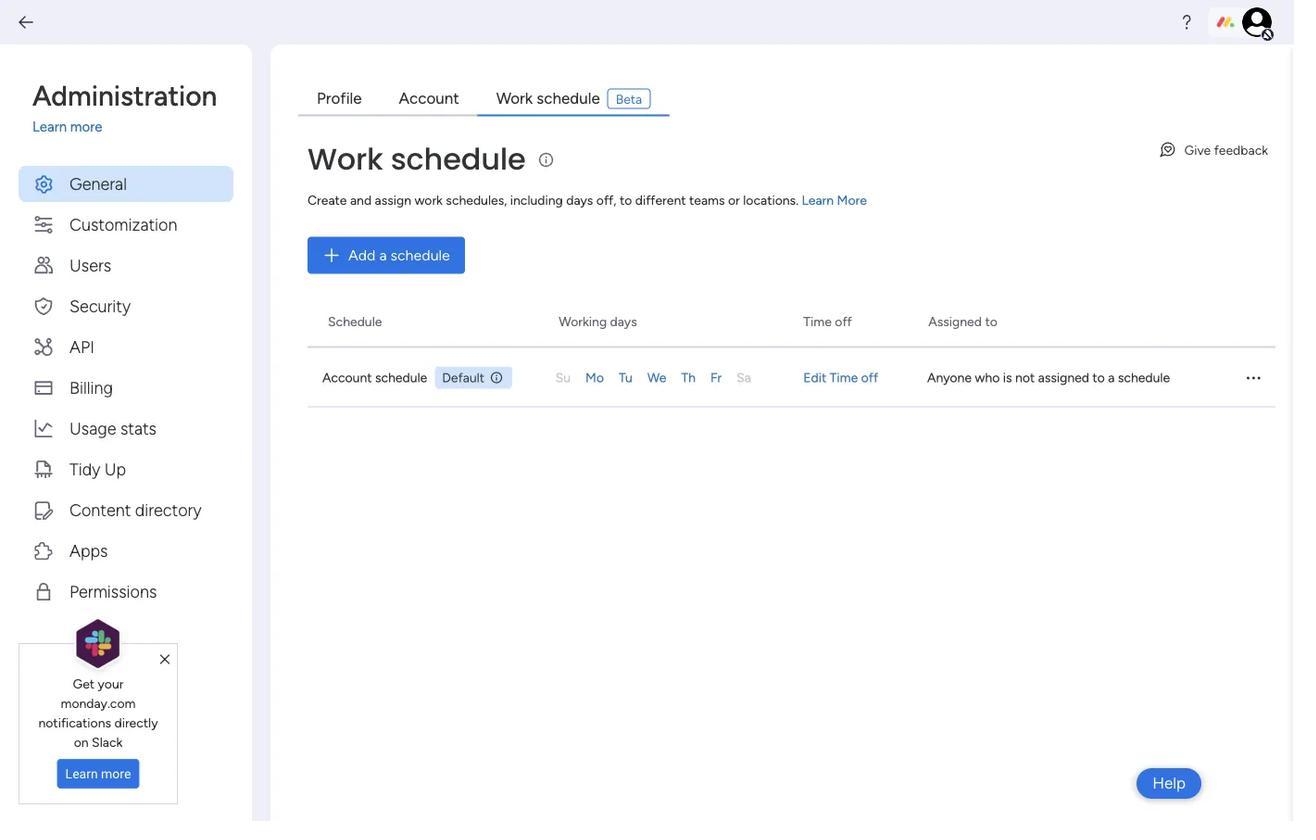 Task type: describe. For each thing, give the bounding box(es) containing it.
working
[[559, 313, 607, 329]]

grid containing schedule
[[304, 296, 1276, 821]]

directly
[[114, 715, 158, 730]]

account for account schedule
[[323, 370, 372, 386]]

learn more link
[[32, 117, 234, 138]]

a inside button
[[379, 247, 387, 264]]

help button
[[1137, 768, 1202, 799]]

account link
[[381, 82, 478, 116]]

1 horizontal spatial work
[[496, 89, 533, 108]]

0 horizontal spatial work
[[308, 138, 383, 179]]

mo
[[586, 370, 604, 386]]

add
[[349, 247, 376, 264]]

work
[[415, 192, 443, 208]]

api
[[70, 336, 94, 356]]

different
[[636, 192, 686, 208]]

time off
[[804, 313, 853, 329]]

add a schedule
[[349, 247, 450, 264]]

create and assign work schedules, including days off, to different teams or locations. learn more
[[308, 192, 867, 208]]

dapulse x slim image
[[160, 651, 170, 668]]

more
[[838, 192, 867, 208]]

content
[[70, 500, 131, 520]]

th
[[682, 370, 696, 386]]

billing
[[70, 377, 113, 397]]

back to workspace image
[[17, 13, 35, 32]]

row containing account schedule
[[308, 348, 1276, 407]]

0 horizontal spatial to
[[620, 192, 632, 208]]

schedule left 'default'
[[375, 370, 428, 386]]

give
[[1185, 142, 1212, 158]]

row containing schedule
[[304, 296, 1276, 348]]

0 vertical spatial off
[[835, 313, 853, 329]]

general
[[70, 173, 127, 193]]

content directory button
[[19, 492, 234, 528]]

more inside button
[[101, 766, 131, 782]]

assigned to
[[929, 313, 998, 329]]

1 vertical spatial work schedule
[[308, 138, 526, 179]]

1 vertical spatial learn
[[802, 192, 834, 208]]

anyone
[[928, 370, 972, 386]]

monday.com
[[61, 695, 136, 711]]

time inside edit time off button
[[830, 370, 859, 386]]

0 vertical spatial time
[[804, 313, 832, 329]]

get your monday.com notifications directly on slack
[[38, 676, 158, 750]]

tidy up button
[[19, 451, 234, 487]]

learn more
[[65, 766, 131, 782]]

get
[[73, 676, 95, 691]]

who
[[976, 370, 1000, 386]]

not
[[1016, 370, 1036, 386]]

feedback
[[1215, 142, 1269, 158]]

default
[[442, 370, 485, 386]]

help
[[1153, 774, 1186, 793]]

usage stats button
[[19, 410, 234, 446]]

1 horizontal spatial to
[[986, 313, 998, 329]]

more inside administration learn more
[[70, 119, 102, 135]]

schedules,
[[446, 192, 507, 208]]

usage stats
[[70, 418, 157, 438]]

and
[[350, 192, 372, 208]]

schedule right assigned
[[1119, 370, 1171, 386]]

tidy
[[70, 459, 100, 479]]

general button
[[19, 165, 234, 202]]

schedule left beta at the top left
[[537, 89, 600, 108]]

su
[[556, 370, 571, 386]]

assigned
[[1039, 370, 1090, 386]]

schedule
[[328, 313, 382, 329]]

learn more button
[[57, 759, 139, 789]]

edit
[[804, 370, 827, 386]]

we
[[648, 370, 667, 386]]

apps button
[[19, 533, 234, 569]]

schedule inside button
[[391, 247, 450, 264]]



Task type: locate. For each thing, give the bounding box(es) containing it.
edit time off button
[[804, 368, 928, 387]]

more down slack
[[101, 766, 131, 782]]

administration learn more
[[32, 79, 217, 135]]

notifications
[[38, 715, 111, 730]]

days right working
[[610, 313, 637, 329]]

account down schedule
[[323, 370, 372, 386]]

permissions
[[70, 581, 157, 601]]

edit time off
[[804, 370, 879, 386]]

account
[[399, 89, 459, 108], [323, 370, 372, 386]]

off,
[[597, 192, 617, 208]]

0 horizontal spatial off
[[835, 313, 853, 329]]

assigned
[[929, 313, 982, 329]]

1 horizontal spatial off
[[862, 370, 879, 386]]

gary orlando image
[[1243, 7, 1273, 37]]

learn left more
[[802, 192, 834, 208]]

days left off,
[[567, 192, 594, 208]]

more down administration
[[70, 119, 102, 135]]

a
[[379, 247, 387, 264], [1109, 370, 1115, 386]]

fr
[[711, 370, 722, 386]]

users button
[[19, 247, 234, 283]]

schedule
[[537, 89, 600, 108], [391, 138, 526, 179], [391, 247, 450, 264], [375, 370, 428, 386], [1119, 370, 1171, 386]]

2 horizontal spatial to
[[1093, 370, 1106, 386]]

learn down the on
[[65, 766, 98, 782]]

work
[[496, 89, 533, 108], [308, 138, 383, 179]]

row down 'time off'
[[308, 348, 1276, 407]]

time right edit
[[830, 370, 859, 386]]

schedule down work
[[391, 247, 450, 264]]

1 horizontal spatial a
[[1109, 370, 1115, 386]]

default element
[[435, 367, 513, 389]]

menu image
[[1245, 368, 1263, 387]]

row up edit
[[304, 296, 1276, 348]]

learn
[[32, 119, 67, 135], [802, 192, 834, 208], [65, 766, 98, 782]]

0 vertical spatial days
[[567, 192, 594, 208]]

1 vertical spatial time
[[830, 370, 859, 386]]

billing button
[[19, 369, 234, 406]]

create
[[308, 192, 347, 208]]

1 vertical spatial days
[[610, 313, 637, 329]]

learn down administration
[[32, 119, 67, 135]]

profile
[[317, 89, 362, 108]]

1 vertical spatial more
[[101, 766, 131, 782]]

off inside edit time off button
[[862, 370, 879, 386]]

is
[[1004, 370, 1013, 386]]

row
[[304, 296, 1276, 348], [308, 348, 1276, 407]]

off
[[835, 313, 853, 329], [862, 370, 879, 386]]

anyone who is not assigned to a schedule
[[928, 370, 1171, 386]]

learn inside administration learn more
[[32, 119, 67, 135]]

grid
[[304, 296, 1276, 821]]

beta
[[616, 91, 643, 107]]

work schedule left beta at the top left
[[496, 89, 600, 108]]

days
[[567, 192, 594, 208], [610, 313, 637, 329]]

profile link
[[298, 82, 381, 116]]

account inside "row"
[[323, 370, 372, 386]]

assign
[[375, 192, 412, 208]]

work right account link
[[496, 89, 533, 108]]

1 vertical spatial to
[[986, 313, 998, 329]]

learn more link
[[802, 192, 867, 208]]

1 horizontal spatial days
[[610, 313, 637, 329]]

locations.
[[744, 192, 799, 208]]

stats
[[120, 418, 157, 438]]

a right assigned
[[1109, 370, 1115, 386]]

off up edit time off
[[835, 313, 853, 329]]

0 horizontal spatial a
[[379, 247, 387, 264]]

security
[[70, 296, 131, 316]]

security button
[[19, 288, 234, 324]]

permissions button
[[19, 573, 234, 609]]

0 vertical spatial work
[[496, 89, 533, 108]]

users
[[70, 255, 111, 275]]

teams
[[690, 192, 725, 208]]

administration
[[32, 79, 217, 112]]

account for account
[[399, 89, 459, 108]]

help image
[[1178, 13, 1197, 32]]

0 vertical spatial learn
[[32, 119, 67, 135]]

0 horizontal spatial days
[[567, 192, 594, 208]]

1 vertical spatial work
[[308, 138, 383, 179]]

0 vertical spatial to
[[620, 192, 632, 208]]

add a schedule button
[[308, 237, 465, 274]]

work schedule
[[496, 89, 600, 108], [308, 138, 526, 179]]

learn inside button
[[65, 766, 98, 782]]

0 vertical spatial account
[[399, 89, 459, 108]]

api button
[[19, 329, 234, 365]]

account schedule
[[323, 370, 428, 386]]

2 vertical spatial to
[[1093, 370, 1106, 386]]

give feedback
[[1185, 142, 1269, 158]]

tu
[[619, 370, 633, 386]]

2 vertical spatial learn
[[65, 766, 98, 782]]

time up edit
[[804, 313, 832, 329]]

schedule up schedules,
[[391, 138, 526, 179]]

slack
[[92, 734, 123, 750]]

a right add
[[379, 247, 387, 264]]

more
[[70, 119, 102, 135], [101, 766, 131, 782]]

customization
[[70, 214, 177, 234]]

on
[[74, 734, 89, 750]]

0 horizontal spatial account
[[323, 370, 372, 386]]

apps
[[70, 540, 108, 560]]

content directory
[[70, 500, 202, 520]]

including
[[511, 192, 563, 208]]

0 vertical spatial a
[[379, 247, 387, 264]]

directory
[[135, 500, 202, 520]]

to
[[620, 192, 632, 208], [986, 313, 998, 329], [1093, 370, 1106, 386]]

0 vertical spatial work schedule
[[496, 89, 600, 108]]

give feedback button
[[1152, 135, 1276, 165]]

working days
[[559, 313, 637, 329]]

off right edit
[[862, 370, 879, 386]]

your
[[98, 676, 124, 691]]

usage
[[70, 418, 116, 438]]

customization button
[[19, 206, 234, 242]]

or
[[728, 192, 740, 208]]

time
[[804, 313, 832, 329], [830, 370, 859, 386]]

work up and
[[308, 138, 383, 179]]

1 horizontal spatial account
[[399, 89, 459, 108]]

0 vertical spatial more
[[70, 119, 102, 135]]

1 vertical spatial a
[[1109, 370, 1115, 386]]

1 vertical spatial off
[[862, 370, 879, 386]]

work schedule up work
[[308, 138, 526, 179]]

up
[[105, 459, 126, 479]]

1 vertical spatial account
[[323, 370, 372, 386]]

account right profile
[[399, 89, 459, 108]]

sa
[[737, 370, 752, 386]]

tidy up
[[70, 459, 126, 479]]



Task type: vqa. For each thing, say whether or not it's contained in the screenshot.
the topmost more
yes



